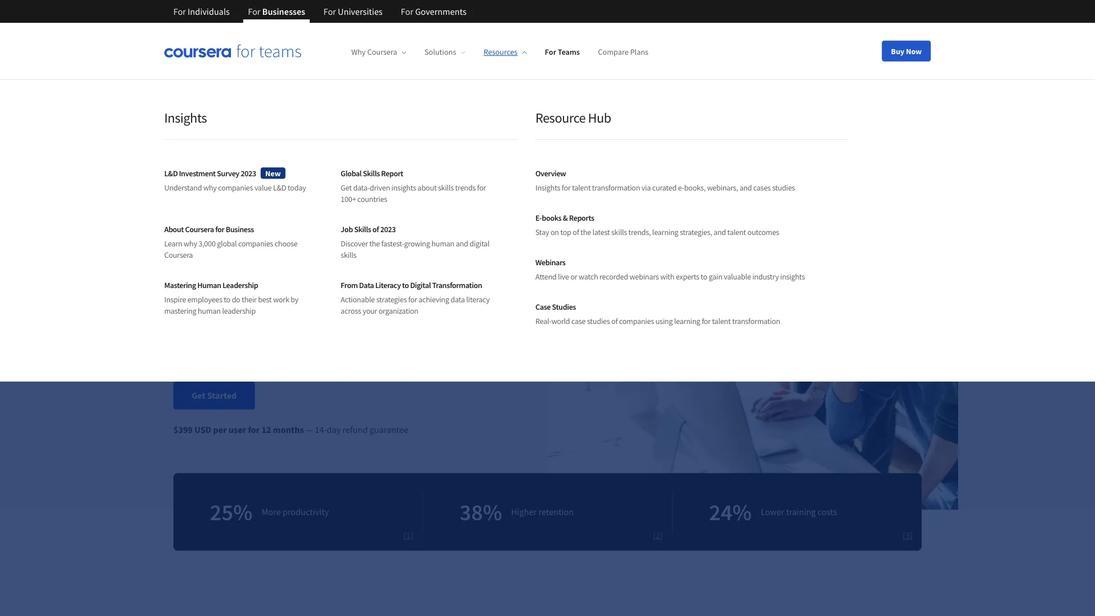 Task type: describe. For each thing, give the bounding box(es) containing it.
leadership
[[222, 306, 256, 316]]

months
[[273, 424, 304, 436]]

learning inside help employees master new skills and reach their goals with access to world-class learning programs from coursera for teams.
[[290, 225, 335, 242]]

accelerate team performance
[[173, 112, 406, 194]]

get started
[[192, 390, 237, 401]]

] for 25%
[[411, 530, 413, 541]]

of inside e-books & reports stay on top of the latest skills trends, learning strategies, and talent outcomes
[[573, 227, 579, 237]]

100+
[[341, 194, 356, 204]]

for universities
[[324, 6, 383, 17]]

discover
[[341, 238, 368, 249]]

case
[[571, 316, 586, 326]]

usd
[[194, 424, 211, 436]]

cases
[[753, 183, 771, 193]]

human inside job skills of 2023 discover the fastest-growing human and digital skills
[[432, 238, 454, 249]]

per
[[213, 424, 227, 436]]

higher retention
[[511, 506, 574, 518]]

learning inside 'case studies real-world case studies of companies using learning for talent transformation'
[[674, 316, 700, 326]]

insights inside webinars attend live or watch recorded webinars with experts to gain valuable industry insights
[[780, 272, 805, 282]]

teams.
[[173, 246, 212, 263]]

human inside mastering human leadership inspire employees to do their best work by mastering human leadership
[[198, 306, 221, 316]]

skills inside help employees master new skills and reach their goals with access to world-class learning programs from coursera for teams.
[[330, 205, 357, 222]]

best
[[258, 294, 272, 305]]

for for universities
[[324, 6, 336, 17]]

fastest-
[[381, 238, 404, 249]]

3,000
[[198, 238, 216, 249]]

digital
[[470, 238, 490, 249]]

universities
[[338, 6, 383, 17]]

for inside global skills report get data-driven insights about skills trends for 100+ countries
[[477, 183, 486, 193]]

[ 2 ]
[[653, 530, 663, 541]]

companies inside 'case studies real-world case studies of companies using learning for talent transformation'
[[619, 316, 654, 326]]

data-
[[353, 183, 370, 193]]

coursera up 3,000
[[185, 224, 214, 234]]

unlimited
[[189, 294, 226, 305]]

books
[[542, 212, 562, 223]]

lower
[[761, 506, 784, 518]]

help employees master new skills and reach their goals with access to world-class learning programs from coursera for teams.
[[173, 205, 499, 263]]

understand
[[164, 183, 202, 193]]

to inside mastering human leadership inspire employees to do their best work by mastering human leadership
[[224, 294, 230, 305]]

skills inside e-books & reports stay on top of the latest skills trends, learning strategies, and talent outcomes
[[611, 227, 627, 237]]

for teams
[[545, 47, 580, 57]]

mastering
[[164, 280, 196, 290]]

access inside help employees master new skills and reach their goals with access to world-class learning programs from coursera for teams.
[[173, 225, 209, 242]]

from data literacy to digital transformation actionable strategies for achieving data literacy across your organization
[[341, 280, 490, 316]]

banner navigation
[[164, 0, 476, 23]]

resource
[[535, 109, 586, 126]]

compare plans link
[[598, 47, 649, 57]]

3
[[905, 530, 910, 541]]

user
[[229, 424, 246, 436]]

0 horizontal spatial insights
[[164, 109, 207, 126]]

program setup and launch tools
[[189, 314, 306, 325]]

studies inside "overview insights for talent transformation via curated e-books, webinars, and cases studies"
[[772, 183, 795, 193]]

resources
[[484, 47, 518, 57]]

for for businesses
[[248, 6, 260, 17]]

for left 12
[[248, 424, 260, 436]]

get started link
[[173, 382, 255, 409]]

0 vertical spatial why
[[203, 183, 217, 193]]

for individuals
[[173, 6, 230, 17]]

coursera down learn
[[164, 250, 193, 260]]

driven
[[370, 183, 390, 193]]

overview insights for talent transformation via curated e-books, webinars, and cases studies
[[535, 168, 795, 193]]

organization
[[379, 306, 418, 316]]

learning inside e-books & reports stay on top of the latest skills trends, learning strategies, and talent outcomes
[[652, 227, 678, 237]]

of inside 'case studies real-world case studies of companies using learning for talent transformation'
[[611, 316, 618, 326]]

from
[[341, 280, 358, 290]]

for inside 'case studies real-world case studies of companies using learning for talent transformation'
[[702, 316, 711, 326]]

for inside from data literacy to digital transformation actionable strategies for achieving data literacy across your organization
[[408, 294, 417, 305]]

studies
[[552, 301, 576, 312]]

about
[[164, 224, 184, 234]]

countries
[[357, 194, 387, 204]]

training
[[786, 506, 816, 518]]

webinars
[[535, 257, 566, 267]]

buy now
[[891, 46, 922, 56]]

0 vertical spatial l&d
[[164, 168, 178, 178]]

understand why companies value l&d today
[[164, 183, 306, 193]]

higher
[[511, 506, 537, 518]]

team
[[330, 112, 406, 157]]

day
[[327, 424, 341, 436]]

the inside job skills of 2023 discover the fastest-growing human and digital skills
[[369, 238, 380, 249]]

latest
[[592, 227, 610, 237]]

literacy
[[375, 280, 401, 290]]

guarantee
[[370, 424, 408, 436]]

learning up tools
[[283, 294, 313, 305]]

stay
[[535, 227, 549, 237]]

buy
[[891, 46, 905, 56]]

1
[[406, 530, 411, 541]]

outcomes
[[748, 227, 779, 237]]

transformation inside 'case studies real-world case studies of companies using learning for talent transformation'
[[732, 316, 780, 326]]

to inside help employees master new skills and reach their goals with access to world-class learning programs from coursera for teams.
[[211, 225, 223, 242]]

real-
[[535, 316, 552, 326]]

on
[[551, 227, 559, 237]]

gain
[[709, 272, 722, 282]]

compare plans
[[598, 47, 649, 57]]

mastering
[[164, 306, 196, 316]]

world
[[552, 316, 570, 326]]

costs
[[818, 506, 837, 518]]

employees for leadership
[[187, 294, 222, 305]]

literacy
[[466, 294, 490, 305]]

with inside help employees master new skills and reach their goals with access to world-class learning programs from coursera for teams.
[[475, 205, 499, 222]]

via
[[642, 183, 651, 193]]

reports
[[569, 212, 594, 223]]

books,
[[684, 183, 706, 193]]

strategies,
[[680, 227, 712, 237]]

and inside job skills of 2023 discover the fastest-growing human and digital skills
[[456, 238, 468, 249]]

program
[[189, 314, 221, 325]]

inspire
[[164, 294, 186, 305]]

to left 8,500
[[253, 294, 260, 305]]

class
[[261, 225, 287, 242]]

l&d investment survey 2023
[[164, 168, 256, 178]]

the inside e-books & reports stay on top of the latest skills trends, learning strategies, and talent outcomes
[[581, 227, 591, 237]]

opportunities
[[315, 294, 365, 305]]

experts
[[676, 272, 699, 282]]

unlimited access to 8,500 learning opportunities
[[189, 294, 365, 305]]

resources link
[[484, 47, 527, 57]]

new
[[304, 205, 328, 222]]

data
[[451, 294, 465, 305]]

their for reach
[[416, 205, 442, 222]]

now
[[906, 46, 922, 56]]

for inside "overview insights for talent transformation via curated e-books, webinars, and cases studies"
[[562, 183, 571, 193]]

global
[[217, 238, 237, 249]]

top
[[560, 227, 571, 237]]

2023 for of
[[380, 224, 396, 234]]

why
[[351, 47, 366, 57]]

$399
[[173, 424, 193, 436]]

and right setup
[[245, 314, 259, 325]]



Task type: vqa. For each thing, say whether or not it's contained in the screenshot.
Fastest-
yes



Task type: locate. For each thing, give the bounding box(es) containing it.
skills down the discover
[[341, 250, 356, 260]]

1 horizontal spatial access
[[227, 294, 251, 305]]

0 horizontal spatial human
[[198, 306, 221, 316]]

2 [ from the left
[[653, 530, 656, 541]]

0 horizontal spatial their
[[242, 294, 257, 305]]

buy now button
[[882, 41, 931, 61]]

for right trends on the left of page
[[477, 183, 486, 193]]

companies
[[218, 183, 253, 193], [238, 238, 273, 249], [619, 316, 654, 326]]

teams
[[558, 47, 580, 57]]

actionable
[[341, 294, 375, 305]]

lower training costs
[[761, 506, 837, 518]]

2023 inside job skills of 2023 discover the fastest-growing human and digital skills
[[380, 224, 396, 234]]

why down "l&d investment survey 2023"
[[203, 183, 217, 193]]

insights down report
[[391, 183, 416, 193]]

1 vertical spatial studies
[[587, 316, 610, 326]]

for left businesses
[[248, 6, 260, 17]]

individuals
[[188, 6, 230, 17]]

to left gain
[[701, 272, 707, 282]]

achieving
[[419, 294, 449, 305]]

employees for to
[[246, 274, 286, 286]]

to left do
[[224, 294, 230, 305]]

to left business
[[211, 225, 223, 242]]

0 vertical spatial companies
[[218, 183, 253, 193]]

0 vertical spatial skills
[[363, 168, 380, 178]]

by
[[291, 294, 298, 305]]

2 vertical spatial talent
[[712, 316, 731, 326]]

the left fastest-
[[369, 238, 380, 249]]

2 horizontal spatial ]
[[910, 530, 913, 541]]

2
[[656, 530, 660, 541]]

1 vertical spatial l&d
[[273, 183, 286, 193]]

0 horizontal spatial l&d
[[164, 168, 178, 178]]

skills for discover
[[354, 224, 371, 234]]

1 vertical spatial employees
[[246, 274, 286, 286]]

for down "digital" in the left of the page
[[408, 294, 417, 305]]

transformation down the "industry" on the top
[[732, 316, 780, 326]]

insights inside global skills report get data-driven insights about skills trends for 100+ countries
[[391, 183, 416, 193]]

studies right cases
[[772, 183, 795, 193]]

companies inside "about coursera for business learn why 3,000 global companies choose coursera"
[[238, 238, 273, 249]]

0 horizontal spatial 2023
[[241, 168, 256, 178]]

for down goals
[[473, 225, 488, 242]]

human down unlimited
[[198, 306, 221, 316]]

125
[[231, 274, 245, 286]]

transformation
[[592, 183, 640, 193], [732, 316, 780, 326]]

started
[[207, 390, 237, 401]]

case
[[535, 301, 551, 312]]

goals
[[444, 205, 473, 222]]

0 vertical spatial human
[[432, 238, 454, 249]]

0 horizontal spatial [
[[404, 530, 406, 541]]

transformation left via
[[592, 183, 640, 193]]

upskill 5 to 125 employees
[[189, 274, 286, 286]]

learning down new
[[290, 225, 335, 242]]

1 horizontal spatial [
[[653, 530, 656, 541]]

0 horizontal spatial ]
[[411, 530, 413, 541]]

mastering human leadership inspire employees to do their best work by mastering human leadership
[[164, 280, 298, 316]]

employees up best
[[246, 274, 286, 286]]

1 horizontal spatial get
[[341, 183, 352, 193]]

0 vertical spatial insights
[[391, 183, 416, 193]]

l&d down new
[[273, 183, 286, 193]]

coursera right why
[[367, 47, 397, 57]]

talent
[[572, 183, 591, 193], [727, 227, 746, 237], [712, 316, 731, 326]]

or
[[571, 272, 577, 282]]

and inside "overview insights for talent transformation via curated e-books, webinars, and cases studies"
[[740, 183, 752, 193]]

0 vertical spatial transformation
[[592, 183, 640, 193]]

human right growing
[[432, 238, 454, 249]]

[ for 25%
[[404, 530, 406, 541]]

with
[[475, 205, 499, 222], [660, 272, 674, 282]]

growing
[[404, 238, 430, 249]]

more
[[262, 506, 281, 518]]

e-books & reports stay on top of the latest skills trends, learning strategies, and talent outcomes
[[535, 212, 779, 237]]

[ for 38%
[[653, 530, 656, 541]]

get inside get started link
[[192, 390, 205, 401]]

0 horizontal spatial studies
[[587, 316, 610, 326]]

talent left the outcomes
[[727, 227, 746, 237]]

0 vertical spatial their
[[416, 205, 442, 222]]

overview
[[535, 168, 566, 178]]

skills
[[363, 168, 380, 178], [354, 224, 371, 234]]

0 horizontal spatial transformation
[[592, 183, 640, 193]]

companies left using
[[619, 316, 654, 326]]

0 vertical spatial talent
[[572, 183, 591, 193]]

with left experts
[[660, 272, 674, 282]]

1 vertical spatial transformation
[[732, 316, 780, 326]]

their
[[416, 205, 442, 222], [242, 294, 257, 305]]

l&d up understand
[[164, 168, 178, 178]]

studies inside 'case studies real-world case studies of companies using learning for talent transformation'
[[587, 316, 610, 326]]

data
[[359, 280, 374, 290]]

why inside "about coursera for business learn why 3,000 global companies choose coursera"
[[184, 238, 197, 249]]

1 horizontal spatial insights
[[780, 272, 805, 282]]

valuable
[[724, 272, 751, 282]]

0 vertical spatial with
[[475, 205, 499, 222]]

0 horizontal spatial of
[[372, 224, 379, 234]]

talent inside e-books & reports stay on top of the latest skills trends, learning strategies, and talent outcomes
[[727, 227, 746, 237]]

1 vertical spatial with
[[660, 272, 674, 282]]

for left teams
[[545, 47, 556, 57]]

companies down survey
[[218, 183, 253, 193]]

insights right the "industry" on the top
[[780, 272, 805, 282]]

1 horizontal spatial ]
[[660, 530, 663, 541]]

25%
[[210, 497, 253, 526]]

of right job
[[372, 224, 379, 234]]

of right case
[[611, 316, 618, 326]]

talent up reports
[[572, 183, 591, 193]]

about coursera for business learn why 3,000 global companies choose coursera
[[164, 224, 298, 260]]

talent down gain
[[712, 316, 731, 326]]

1 [ from the left
[[404, 530, 406, 541]]

0 vertical spatial 2023
[[241, 168, 256, 178]]

solutions link
[[425, 47, 465, 57]]

recorded
[[600, 272, 628, 282]]

employees inside mastering human leadership inspire employees to do their best work by mastering human leadership
[[187, 294, 222, 305]]

1 ] from the left
[[411, 530, 413, 541]]

0 vertical spatial get
[[341, 183, 352, 193]]

with inside webinars attend live or watch recorded webinars with experts to gain valuable industry insights
[[660, 272, 674, 282]]

for
[[173, 6, 186, 17], [248, 6, 260, 17], [324, 6, 336, 17], [401, 6, 413, 17], [545, 47, 556, 57]]

0 horizontal spatial insights
[[391, 183, 416, 193]]

skills inside job skills of 2023 discover the fastest-growing human and digital skills
[[341, 250, 356, 260]]

0 horizontal spatial get
[[192, 390, 205, 401]]

learning right using
[[674, 316, 700, 326]]

2 ] from the left
[[660, 530, 663, 541]]

1 vertical spatial human
[[198, 306, 221, 316]]

learning right trends,
[[652, 227, 678, 237]]

0 horizontal spatial with
[[475, 205, 499, 222]]

24%
[[709, 497, 752, 526]]

2 vertical spatial companies
[[619, 316, 654, 326]]

talent inside "overview insights for talent transformation via curated e-books, webinars, and cases studies"
[[572, 183, 591, 193]]

tools
[[288, 314, 306, 325]]

1 horizontal spatial transformation
[[732, 316, 780, 326]]

1 vertical spatial the
[[369, 238, 380, 249]]

for inside help employees master new skills and reach their goals with access to world-class learning programs from coursera for teams.
[[473, 225, 488, 242]]

studies right case
[[587, 316, 610, 326]]

get inside global skills report get data-driven insights about skills trends for 100+ countries
[[341, 183, 352, 193]]

work
[[273, 294, 289, 305]]

skills right job
[[354, 224, 371, 234]]

[ 1 ]
[[404, 530, 413, 541]]

for left universities
[[324, 6, 336, 17]]

0 horizontal spatial access
[[173, 225, 209, 242]]

business
[[226, 224, 254, 234]]

leadership
[[223, 280, 258, 290]]

1 horizontal spatial studies
[[772, 183, 795, 193]]

[ for 24%
[[903, 530, 905, 541]]

insights
[[164, 109, 207, 126], [535, 183, 560, 193]]

from
[[392, 225, 419, 242]]

their for do
[[242, 294, 257, 305]]

and down countries
[[360, 205, 381, 222]]

talent inside 'case studies real-world case studies of companies using learning for talent transformation'
[[712, 316, 731, 326]]

employees inside help employees master new skills and reach their goals with access to world-class learning programs from coursera for teams.
[[202, 205, 261, 222]]

1 vertical spatial 2023
[[380, 224, 396, 234]]

coursera for teams image
[[164, 44, 301, 58]]

access up leadership
[[227, 294, 251, 305]]

the down reports
[[581, 227, 591, 237]]

1 horizontal spatial of
[[573, 227, 579, 237]]

trends
[[455, 183, 476, 193]]

skills right latest
[[611, 227, 627, 237]]

skills down 100+
[[330, 205, 357, 222]]

human
[[197, 280, 221, 290]]

insights up investment
[[164, 109, 207, 126]]

skills
[[438, 183, 454, 193], [330, 205, 357, 222], [611, 227, 627, 237], [341, 250, 356, 260]]

1 vertical spatial why
[[184, 238, 197, 249]]

0 vertical spatial the
[[581, 227, 591, 237]]

productivity
[[283, 506, 329, 518]]

to inside webinars attend live or watch recorded webinars with experts to gain valuable industry insights
[[701, 272, 707, 282]]

to left "digital" in the left of the page
[[402, 280, 409, 290]]

webinars
[[630, 272, 659, 282]]

for right using
[[702, 316, 711, 326]]

get left started
[[192, 390, 205, 401]]

e-
[[535, 212, 542, 223]]

2 vertical spatial employees
[[187, 294, 222, 305]]

for businesses
[[248, 6, 305, 17]]

about
[[418, 183, 437, 193]]

0 vertical spatial access
[[173, 225, 209, 242]]

38%
[[460, 497, 502, 526]]

0 horizontal spatial the
[[369, 238, 380, 249]]

] for 38%
[[660, 530, 663, 541]]

for for individuals
[[173, 6, 186, 17]]

insights inside "overview insights for talent transformation via curated e-books, webinars, and cases studies"
[[535, 183, 560, 193]]

skills for data-
[[363, 168, 380, 178]]

live
[[558, 272, 569, 282]]

—
[[306, 424, 313, 436]]

industry
[[752, 272, 779, 282]]

3 ] from the left
[[910, 530, 913, 541]]

transformation inside "overview insights for talent transformation via curated e-books, webinars, and cases studies"
[[592, 183, 640, 193]]

their right do
[[242, 294, 257, 305]]

0 vertical spatial employees
[[202, 205, 261, 222]]

coursera inside help employees master new skills and reach their goals with access to world-class learning programs from coursera for teams.
[[421, 225, 470, 242]]

survey
[[217, 168, 239, 178]]

0 vertical spatial studies
[[772, 183, 795, 193]]

to inside from data literacy to digital transformation actionable strategies for achieving data literacy across your organization
[[402, 280, 409, 290]]

webinars,
[[707, 183, 738, 193]]

why coursera link
[[351, 47, 406, 57]]

2 horizontal spatial of
[[611, 316, 618, 326]]

1 vertical spatial talent
[[727, 227, 746, 237]]

get up 100+
[[341, 183, 352, 193]]

1 vertical spatial their
[[242, 294, 257, 305]]

for inside "about coursera for business learn why 3,000 global companies choose coursera"
[[215, 224, 224, 234]]

your
[[363, 306, 377, 316]]

and left "digital"
[[456, 238, 468, 249]]

1 horizontal spatial insights
[[535, 183, 560, 193]]

3 [ from the left
[[903, 530, 905, 541]]

[
[[404, 530, 406, 541], [653, 530, 656, 541], [903, 530, 905, 541]]

companies down business
[[238, 238, 273, 249]]

1 horizontal spatial 2023
[[380, 224, 396, 234]]

of right top
[[573, 227, 579, 237]]

1 horizontal spatial their
[[416, 205, 442, 222]]

their down about
[[416, 205, 442, 222]]

2 horizontal spatial [
[[903, 530, 905, 541]]

access up teams.
[[173, 225, 209, 242]]

investment
[[179, 168, 216, 178]]

employees down human
[[187, 294, 222, 305]]

for up global
[[215, 224, 224, 234]]

1 horizontal spatial l&d
[[273, 183, 286, 193]]

why left 3,000
[[184, 238, 197, 249]]

to right '5'
[[222, 274, 230, 286]]

2023 up fastest-
[[380, 224, 396, 234]]

1 horizontal spatial why
[[203, 183, 217, 193]]

using
[[656, 316, 673, 326]]

1 vertical spatial insights
[[535, 183, 560, 193]]

0 horizontal spatial why
[[184, 238, 197, 249]]

1 vertical spatial companies
[[238, 238, 273, 249]]

and left cases
[[740, 183, 752, 193]]

with right goals
[[475, 205, 499, 222]]

1 vertical spatial get
[[192, 390, 205, 401]]

and inside e-books & reports stay on top of the latest skills trends, learning strategies, and talent outcomes
[[714, 227, 726, 237]]

1 vertical spatial insights
[[780, 272, 805, 282]]

1 vertical spatial skills
[[354, 224, 371, 234]]

2023 for survey
[[241, 168, 256, 178]]

e-
[[678, 183, 684, 193]]

value
[[254, 183, 272, 193]]

of
[[372, 224, 379, 234], [573, 227, 579, 237], [611, 316, 618, 326]]

insights down the overview
[[535, 183, 560, 193]]

1 vertical spatial access
[[227, 294, 251, 305]]

for left governments
[[401, 6, 413, 17]]

digital
[[410, 280, 431, 290]]

1 horizontal spatial the
[[581, 227, 591, 237]]

for governments
[[401, 6, 467, 17]]

skills right about
[[438, 183, 454, 193]]

employees up business
[[202, 205, 261, 222]]

skills inside global skills report get data-driven insights about skills trends for 100+ countries
[[363, 168, 380, 178]]

2023 up understand why companies value l&d today
[[241, 168, 256, 178]]

and right strategies,
[[714, 227, 726, 237]]

their inside mastering human leadership inspire employees to do their best work by mastering human leadership
[[242, 294, 257, 305]]

coursera down goals
[[421, 225, 470, 242]]

1 horizontal spatial with
[[660, 272, 674, 282]]

0 vertical spatial insights
[[164, 109, 207, 126]]

their inside help employees master new skills and reach their goals with access to world-class learning programs from coursera for teams.
[[416, 205, 442, 222]]

skills up driven
[[363, 168, 380, 178]]

for for governments
[[401, 6, 413, 17]]

[ 3 ]
[[903, 530, 913, 541]]

] for 24%
[[910, 530, 913, 541]]

for left the individuals
[[173, 6, 186, 17]]

]
[[411, 530, 413, 541], [660, 530, 663, 541], [910, 530, 913, 541]]

job skills of 2023 discover the fastest-growing human and digital skills
[[341, 224, 490, 260]]

report
[[381, 168, 403, 178]]

skills inside job skills of 2023 discover the fastest-growing human and digital skills
[[354, 224, 371, 234]]

help
[[173, 205, 199, 222]]

for down the overview
[[562, 183, 571, 193]]

and inside help employees master new skills and reach their goals with access to world-class learning programs from coursera for teams.
[[360, 205, 381, 222]]

solutions
[[425, 47, 456, 57]]

curated
[[652, 183, 677, 193]]

1 horizontal spatial human
[[432, 238, 454, 249]]

for
[[477, 183, 486, 193], [562, 183, 571, 193], [215, 224, 224, 234], [473, 225, 488, 242], [408, 294, 417, 305], [702, 316, 711, 326], [248, 424, 260, 436]]

skills inside global skills report get data-driven insights about skills trends for 100+ countries
[[438, 183, 454, 193]]

of inside job skills of 2023 discover the fastest-growing human and digital skills
[[372, 224, 379, 234]]

accelerate
[[173, 112, 324, 157]]



